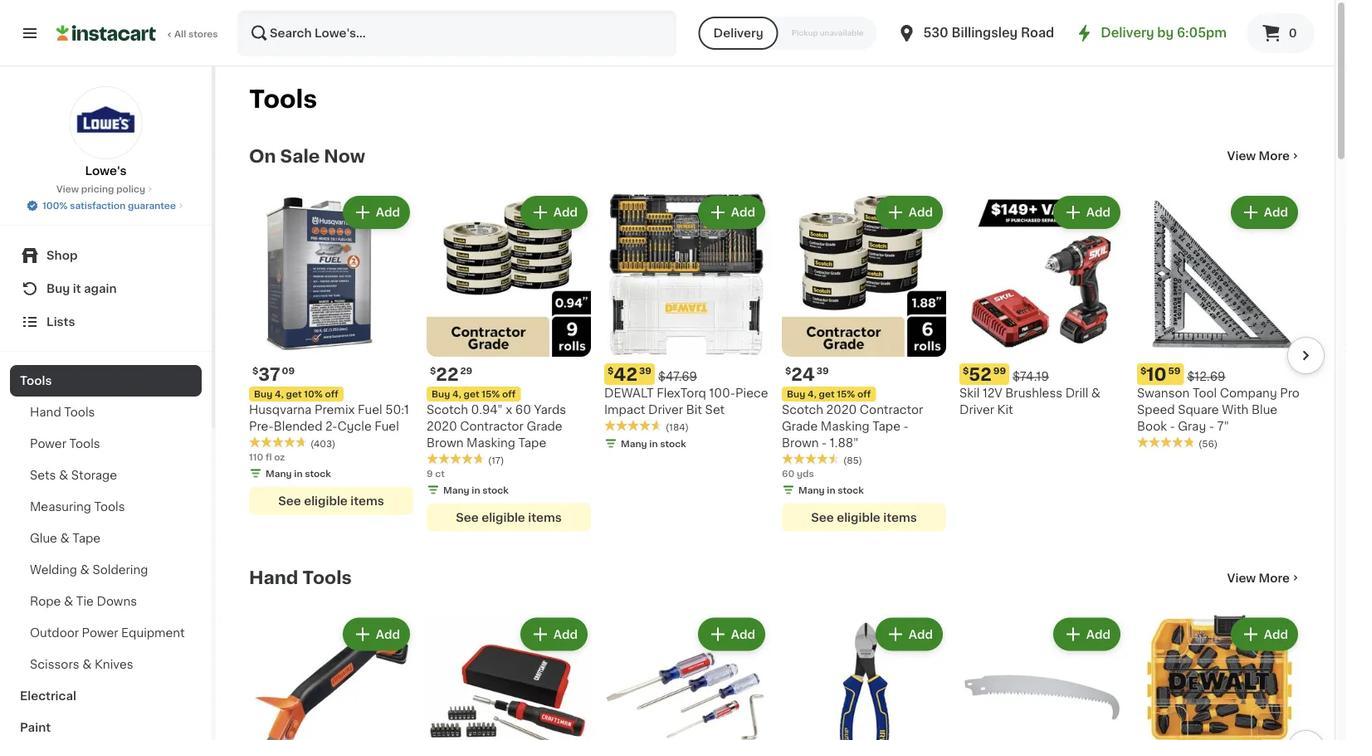 Task type: vqa. For each thing, say whether or not it's contained in the screenshot.
top 2020
yes



Task type: describe. For each thing, give the bounding box(es) containing it.
0 vertical spatial hand
[[30, 407, 61, 418]]

measuring tools link
[[10, 492, 202, 523]]

brown inside scotch 0.94" x 60 yards 2020 contractor grade brown masking tape
[[427, 438, 464, 449]]

see for 24
[[811, 512, 834, 523]]

guarantee
[[128, 201, 176, 210]]

delivery for delivery
[[714, 27, 764, 39]]

tape inside scotch 0.94" x 60 yards 2020 contractor grade brown masking tape
[[519, 438, 547, 449]]

60 inside scotch 0.94" x 60 yards 2020 contractor grade brown masking tape
[[515, 404, 531, 416]]

2-
[[326, 421, 338, 433]]

ct
[[435, 469, 445, 478]]

4, for 37
[[275, 390, 284, 399]]

lowe's link
[[69, 86, 142, 179]]

sets
[[30, 470, 56, 482]]

& for soldering
[[80, 565, 90, 576]]

set
[[705, 404, 725, 416]]

$74.19
[[1013, 371, 1049, 383]]

on sale now
[[249, 147, 365, 165]]

shop
[[46, 250, 78, 262]]

measuring tools
[[30, 501, 125, 513]]

& for tape
[[60, 533, 70, 545]]

tape inside scotch 2020 contractor grade masking tape - brown - 1.88"
[[873, 421, 901, 433]]

$ 42 39 $47.69 dewalt flextorq 100-piece impact driver bit set
[[604, 366, 768, 416]]

view for on sale now
[[1228, 150, 1256, 162]]

view more link for hand tools
[[1228, 570, 1302, 587]]

view pricing policy link
[[56, 183, 155, 196]]

scissors & knives link
[[10, 649, 202, 681]]

$ 24 39
[[785, 366, 829, 383]]

rope & tie downs link
[[10, 586, 202, 618]]

Search field
[[239, 12, 676, 55]]

pre-
[[249, 421, 274, 433]]

company
[[1220, 388, 1278, 399]]

delivery for delivery by 6:05pm
[[1101, 27, 1155, 39]]

by
[[1158, 27, 1174, 39]]

see for 22
[[456, 512, 479, 523]]

many down impact
[[621, 439, 647, 448]]

eligible for 37
[[304, 495, 348, 507]]

scissors
[[30, 659, 79, 671]]

product group containing 10
[[1138, 193, 1302, 450]]

hand tools link for hand tools's the view more link
[[249, 568, 352, 588]]

4, for 24
[[808, 390, 817, 399]]

buy 4, get 10% off
[[254, 390, 339, 399]]

product group containing 42
[[604, 193, 769, 454]]

42
[[614, 366, 638, 383]]

60 yds
[[782, 469, 814, 478]]

rope & tie downs
[[30, 596, 137, 608]]

$ for 37
[[252, 367, 258, 376]]

0
[[1289, 27, 1297, 39]]

off for 24
[[858, 390, 871, 399]]

10
[[1147, 366, 1167, 383]]

kit
[[998, 404, 1014, 416]]

tie
[[76, 596, 94, 608]]

see eligible items for 37
[[278, 495, 384, 507]]

$ 22 29
[[430, 366, 473, 383]]

gray
[[1178, 421, 1207, 433]]

pro
[[1280, 388, 1300, 399]]

bit
[[686, 404, 702, 416]]

off for 22
[[502, 390, 516, 399]]

sale
[[280, 147, 320, 165]]

instacart logo image
[[56, 23, 156, 43]]

50:1
[[385, 404, 409, 416]]

all stores link
[[56, 10, 219, 56]]

$10.59 original price: $12.69 element
[[1138, 364, 1302, 385]]

eligible for 24
[[837, 512, 881, 523]]

product group containing 52
[[960, 193, 1124, 418]]

see eligible items for 24
[[811, 512, 917, 523]]

buy 4, get 15% off for 22
[[432, 390, 516, 399]]

100% satisfaction guarantee
[[42, 201, 176, 210]]

equipment
[[121, 628, 185, 639]]

0 horizontal spatial hand tools
[[30, 407, 95, 418]]

buy it again
[[46, 283, 117, 295]]

delivery by 6:05pm
[[1101, 27, 1227, 39]]

59
[[1169, 367, 1181, 376]]

masking inside scotch 2020 contractor grade masking tape - brown - 1.88"
[[821, 421, 870, 433]]

electrical
[[20, 691, 76, 702]]

power inside "link"
[[82, 628, 118, 639]]

many in stock for 24
[[799, 486, 864, 495]]

driver inside $ 42 39 $47.69 dewalt flextorq 100-piece impact driver bit set
[[649, 404, 683, 416]]

1 vertical spatial 60
[[782, 469, 795, 478]]

view more for on sale now
[[1228, 150, 1290, 162]]

in for 37
[[294, 469, 303, 478]]

stock for 37
[[305, 469, 331, 478]]

shop link
[[10, 239, 202, 272]]

items for 24
[[884, 512, 917, 523]]

$ 10 59
[[1141, 366, 1181, 383]]

0.94"
[[471, 404, 503, 416]]

7"
[[1218, 421, 1230, 433]]

hand tools link for power tools link
[[10, 397, 202, 428]]

many in stock for 22
[[443, 486, 509, 495]]

39 for 24
[[817, 367, 829, 376]]

grade inside scotch 2020 contractor grade masking tape - brown - 1.88"
[[782, 421, 818, 433]]

(184)
[[666, 423, 689, 432]]

contractor inside scotch 0.94" x 60 yards 2020 contractor grade brown masking tape
[[460, 421, 524, 433]]

road
[[1021, 27, 1055, 39]]

cycle
[[338, 421, 372, 433]]

scotch for 24
[[782, 404, 824, 416]]

premix
[[315, 404, 355, 416]]

1 vertical spatial fuel
[[375, 421, 399, 433]]

blue
[[1252, 404, 1278, 416]]

22
[[436, 366, 459, 383]]

$47.69
[[658, 371, 697, 383]]

sets & storage link
[[10, 460, 202, 492]]

billingsley
[[952, 27, 1018, 39]]

product group containing 37
[[249, 193, 413, 515]]

110
[[249, 453, 263, 462]]

37
[[258, 366, 280, 383]]

see eligible items button for 24
[[782, 504, 947, 532]]

now
[[324, 147, 365, 165]]

brown inside scotch 2020 contractor grade masking tape - brown - 1.88"
[[782, 438, 819, 449]]

$12.69
[[1188, 371, 1226, 383]]

see eligible items for 22
[[456, 512, 562, 523]]

$ 52 99
[[963, 366, 1006, 383]]

delivery by 6:05pm link
[[1075, 23, 1227, 43]]

2 vertical spatial tape
[[72, 533, 101, 545]]

see eligible items button for 37
[[249, 487, 413, 515]]

many for 37
[[266, 469, 292, 478]]

policy
[[116, 185, 145, 194]]

& for knives
[[82, 659, 92, 671]]

lists
[[46, 316, 75, 328]]

buy it again link
[[10, 272, 202, 306]]

530 billingsley road
[[924, 27, 1055, 39]]

1 vertical spatial hand
[[249, 570, 298, 587]]

many in stock for 37
[[266, 469, 331, 478]]

husqvarna
[[249, 404, 312, 416]]

sets & storage
[[30, 470, 117, 482]]

buy for 22
[[432, 390, 450, 399]]

4, for 22
[[452, 390, 462, 399]]

soldering
[[92, 565, 148, 576]]

0 button
[[1247, 13, 1315, 53]]



Task type: locate. For each thing, give the bounding box(es) containing it.
1 $ from the left
[[252, 367, 258, 376]]

eligible for 22
[[482, 512, 525, 523]]

skil 12v brushless drill & driver kit
[[960, 388, 1101, 416]]

0 vertical spatial fuel
[[358, 404, 382, 416]]

(56)
[[1199, 439, 1218, 448]]

1 horizontal spatial masking
[[821, 421, 870, 433]]

1 horizontal spatial brown
[[782, 438, 819, 449]]

1 vertical spatial power
[[82, 628, 118, 639]]

24
[[792, 366, 815, 383]]

buy for 37
[[254, 390, 273, 399]]

2 off from the left
[[502, 390, 516, 399]]

1 more from the top
[[1259, 150, 1290, 162]]

fuel
[[358, 404, 382, 416], [375, 421, 399, 433]]

$ inside $ 37 09
[[252, 367, 258, 376]]

add
[[376, 207, 400, 218], [554, 207, 578, 218], [731, 207, 756, 218], [909, 207, 933, 218], [1087, 207, 1111, 218], [1264, 207, 1289, 218], [376, 629, 400, 641], [554, 629, 578, 641], [731, 629, 756, 641], [909, 629, 933, 641], [1087, 629, 1111, 641], [1264, 629, 1289, 641]]

get for 22
[[464, 390, 480, 399]]

get for 37
[[286, 390, 302, 399]]

1 horizontal spatial get
[[464, 390, 480, 399]]

off up scotch 2020 contractor grade masking tape - brown - 1.88"
[[858, 390, 871, 399]]

1 horizontal spatial scotch
[[782, 404, 824, 416]]

0 horizontal spatial 2020
[[427, 421, 457, 433]]

1 vertical spatial masking
[[467, 438, 516, 449]]

0 horizontal spatial contractor
[[460, 421, 524, 433]]

many in stock down (184)
[[621, 439, 687, 448]]

1 horizontal spatial items
[[528, 512, 562, 523]]

more for hand tools
[[1259, 572, 1290, 584]]

15% up scotch 2020 contractor grade masking tape - brown - 1.88"
[[837, 390, 855, 399]]

off for 37
[[325, 390, 339, 399]]

1 brown from the left
[[427, 438, 464, 449]]

get down $ 24 39
[[819, 390, 835, 399]]

2 buy 4, get 15% off from the left
[[787, 390, 871, 399]]

buy 4, get 15% off for 24
[[787, 390, 871, 399]]

yds
[[797, 469, 814, 478]]

2 brown from the left
[[782, 438, 819, 449]]

view more for hand tools
[[1228, 572, 1290, 584]]

15% for 24
[[837, 390, 855, 399]]

drill
[[1066, 388, 1089, 399]]

many for 24
[[799, 486, 825, 495]]

0 vertical spatial tape
[[873, 421, 901, 433]]

stock down (85)
[[838, 486, 864, 495]]

1 horizontal spatial hand tools link
[[249, 568, 352, 588]]

get for 24
[[819, 390, 835, 399]]

1 horizontal spatial tape
[[519, 438, 547, 449]]

get up 0.94"
[[464, 390, 480, 399]]

$ inside $ 10 59
[[1141, 367, 1147, 376]]

brown up 60 yds
[[782, 438, 819, 449]]

1 get from the left
[[286, 390, 302, 399]]

2 item carousel region from the top
[[226, 608, 1325, 741]]

3 get from the left
[[819, 390, 835, 399]]

60 right x
[[515, 404, 531, 416]]

1 horizontal spatial 15%
[[837, 390, 855, 399]]

0 horizontal spatial off
[[325, 390, 339, 399]]

see eligible items button down (403)
[[249, 487, 413, 515]]

0 horizontal spatial see
[[278, 495, 301, 507]]

items
[[351, 495, 384, 507], [528, 512, 562, 523], [884, 512, 917, 523]]

contractor up (85)
[[860, 404, 924, 416]]

hand tools link
[[10, 397, 202, 428], [249, 568, 352, 588]]

2 horizontal spatial get
[[819, 390, 835, 399]]

knives
[[95, 659, 133, 671]]

2 horizontal spatial eligible
[[837, 512, 881, 523]]

1 horizontal spatial 60
[[782, 469, 795, 478]]

2 horizontal spatial see
[[811, 512, 834, 523]]

$42.39 original price: $47.69 element
[[604, 364, 769, 385]]

grade inside scotch 0.94" x 60 yards 2020 contractor grade brown masking tape
[[527, 421, 563, 433]]

0 vertical spatial hand tools
[[30, 407, 95, 418]]

0 horizontal spatial eligible
[[304, 495, 348, 507]]

grade up 60 yds
[[782, 421, 818, 433]]

welding & soldering link
[[10, 555, 202, 586]]

& right sets
[[59, 470, 68, 482]]

1 vertical spatial hand tools
[[249, 570, 352, 587]]

530
[[924, 27, 949, 39]]

outdoor power equipment
[[30, 628, 185, 639]]

52
[[969, 366, 992, 383]]

1 vertical spatial more
[[1259, 572, 1290, 584]]

0 vertical spatial view more link
[[1228, 148, 1302, 164]]

2 view more link from the top
[[1228, 570, 1302, 587]]

1 vertical spatial 2020
[[427, 421, 457, 433]]

1 horizontal spatial driver
[[960, 404, 995, 416]]

stores
[[188, 29, 218, 39]]

& inside skil 12v brushless drill & driver kit
[[1092, 388, 1101, 399]]

$ inside $ 42 39 $47.69 dewalt flextorq 100-piece impact driver bit set
[[608, 367, 614, 376]]

0 vertical spatial more
[[1259, 150, 1290, 162]]

1 4, from the left
[[275, 390, 284, 399]]

outdoor
[[30, 628, 79, 639]]

scotch down the 22
[[427, 404, 468, 416]]

1 39 from the left
[[639, 367, 652, 376]]

1 horizontal spatial 39
[[817, 367, 829, 376]]

stock down (17)
[[483, 486, 509, 495]]

1 horizontal spatial see eligible items button
[[427, 504, 591, 532]]

fuel down 50:1
[[375, 421, 399, 433]]

buy down "24"
[[787, 390, 806, 399]]

3 4, from the left
[[808, 390, 817, 399]]

in for 22
[[472, 486, 480, 495]]

3 $ from the left
[[608, 367, 614, 376]]

2020 up 1.88"
[[827, 404, 857, 416]]

39 inside $ 42 39 $47.69 dewalt flextorq 100-piece impact driver bit set
[[639, 367, 652, 376]]

view for hand tools
[[1228, 572, 1256, 584]]

all
[[174, 29, 186, 39]]

& left "knives"
[[82, 659, 92, 671]]

1 horizontal spatial see
[[456, 512, 479, 523]]

1 vertical spatial view more
[[1228, 572, 1290, 584]]

2 horizontal spatial tape
[[873, 421, 901, 433]]

2 horizontal spatial see eligible items button
[[782, 504, 947, 532]]

9
[[427, 469, 433, 478]]

4, down the $ 22 29
[[452, 390, 462, 399]]

$ for 10
[[1141, 367, 1147, 376]]

& left 'tie'
[[64, 596, 73, 608]]

service type group
[[699, 17, 877, 50]]

buy for 24
[[787, 390, 806, 399]]

delivery inside 'link'
[[1101, 27, 1155, 39]]

2 get from the left
[[464, 390, 480, 399]]

product group
[[249, 193, 413, 515], [427, 193, 591, 532], [604, 193, 769, 454], [782, 193, 947, 532], [960, 193, 1124, 418], [1138, 193, 1302, 450], [249, 615, 413, 741], [427, 615, 591, 741], [604, 615, 769, 741], [782, 615, 947, 741], [960, 615, 1124, 741], [1138, 615, 1302, 741]]

scotch down "24"
[[782, 404, 824, 416]]

0 horizontal spatial hand tools link
[[10, 397, 202, 428]]

1 view more from the top
[[1228, 150, 1290, 162]]

1 vertical spatial view more link
[[1228, 570, 1302, 587]]

0 horizontal spatial get
[[286, 390, 302, 399]]

fuel up cycle
[[358, 404, 382, 416]]

0 horizontal spatial 60
[[515, 404, 531, 416]]

eligible down (85)
[[837, 512, 881, 523]]

1.88"
[[830, 438, 859, 449]]

welding & soldering
[[30, 565, 148, 576]]

buy 4, get 15% off up 0.94"
[[432, 390, 516, 399]]

item carousel region for on sale now
[[226, 186, 1325, 542]]

driver inside skil 12v brushless drill & driver kit
[[960, 404, 995, 416]]

100%
[[42, 201, 68, 210]]

0 horizontal spatial driver
[[649, 404, 683, 416]]

99
[[994, 367, 1006, 376]]

items for 37
[[351, 495, 384, 507]]

(17)
[[488, 456, 504, 465]]

scotch for 22
[[427, 404, 468, 416]]

1 scotch from the left
[[427, 404, 468, 416]]

2020 up ct
[[427, 421, 457, 433]]

lowe's logo image
[[69, 86, 142, 159]]

39 right "24"
[[817, 367, 829, 376]]

1 off from the left
[[325, 390, 339, 399]]

1 item carousel region from the top
[[226, 186, 1325, 542]]

stock for 24
[[838, 486, 864, 495]]

1 horizontal spatial buy 4, get 15% off
[[787, 390, 871, 399]]

$ inside the $ 22 29
[[430, 367, 436, 376]]

2 view more from the top
[[1228, 572, 1290, 584]]

1 driver from the left
[[649, 404, 683, 416]]

1 15% from the left
[[482, 390, 500, 399]]

2 15% from the left
[[837, 390, 855, 399]]

0 horizontal spatial masking
[[467, 438, 516, 449]]

2 scotch from the left
[[782, 404, 824, 416]]

&
[[1092, 388, 1101, 399], [59, 470, 68, 482], [60, 533, 70, 545], [80, 565, 90, 576], [64, 596, 73, 608], [82, 659, 92, 671]]

in for 24
[[827, 486, 836, 495]]

1 horizontal spatial contractor
[[860, 404, 924, 416]]

husqvarna premix fuel 50:1 pre-blended 2-cycle fuel
[[249, 404, 409, 433]]

see eligible items down (17)
[[456, 512, 562, 523]]

0 vertical spatial hand tools link
[[10, 397, 202, 428]]

12v
[[983, 388, 1003, 399]]

29
[[460, 367, 473, 376]]

power tools
[[30, 438, 100, 450]]

1 horizontal spatial 4,
[[452, 390, 462, 399]]

2 more from the top
[[1259, 572, 1290, 584]]

masking inside scotch 0.94" x 60 yards 2020 contractor grade brown masking tape
[[467, 438, 516, 449]]

2 horizontal spatial items
[[884, 512, 917, 523]]

60 left yds
[[782, 469, 795, 478]]

& right drill
[[1092, 388, 1101, 399]]

tool
[[1193, 388, 1217, 399]]

view
[[1228, 150, 1256, 162], [56, 185, 79, 194], [1228, 572, 1256, 584]]

$ inside $ 24 39
[[785, 367, 792, 376]]

brushless
[[1006, 388, 1063, 399]]

0 horizontal spatial 4,
[[275, 390, 284, 399]]

storage
[[71, 470, 117, 482]]

10%
[[304, 390, 323, 399]]

paint link
[[10, 712, 202, 741]]

off up x
[[502, 390, 516, 399]]

1 horizontal spatial power
[[82, 628, 118, 639]]

masking up (17)
[[467, 438, 516, 449]]

1 vertical spatial tape
[[519, 438, 547, 449]]

see eligible items button for 22
[[427, 504, 591, 532]]

many in stock down yds
[[799, 486, 864, 495]]

many down ct
[[443, 486, 470, 495]]

2 vertical spatial view
[[1228, 572, 1256, 584]]

1 horizontal spatial grade
[[782, 421, 818, 433]]

measuring
[[30, 501, 91, 513]]

lists link
[[10, 306, 202, 339]]

again
[[84, 283, 117, 295]]

2 $ from the left
[[430, 367, 436, 376]]

eligible down (403)
[[304, 495, 348, 507]]

driver down skil
[[960, 404, 995, 416]]

$ for 24
[[785, 367, 792, 376]]

scotch inside scotch 0.94" x 60 yards 2020 contractor grade brown masking tape
[[427, 404, 468, 416]]

0 horizontal spatial brown
[[427, 438, 464, 449]]

0 vertical spatial view
[[1228, 150, 1256, 162]]

flextorq
[[657, 388, 706, 399]]

2 39 from the left
[[817, 367, 829, 376]]

stock down (403)
[[305, 469, 331, 478]]

1 horizontal spatial eligible
[[482, 512, 525, 523]]

0 vertical spatial 60
[[515, 404, 531, 416]]

0 vertical spatial item carousel region
[[226, 186, 1325, 542]]

product group containing 22
[[427, 193, 591, 532]]

book
[[1138, 421, 1167, 433]]

many down oz on the bottom left
[[266, 469, 292, 478]]

grade down yards
[[527, 421, 563, 433]]

many in stock down oz on the bottom left
[[266, 469, 331, 478]]

0 vertical spatial power
[[30, 438, 66, 450]]

stock
[[660, 439, 687, 448], [305, 469, 331, 478], [483, 486, 509, 495], [838, 486, 864, 495]]

buy 4, get 15% off
[[432, 390, 516, 399], [787, 390, 871, 399]]

buy down 37
[[254, 390, 273, 399]]

power tools link
[[10, 428, 202, 460]]

4, up the husqvarna
[[275, 390, 284, 399]]

stock for 22
[[483, 486, 509, 495]]

many down yds
[[799, 486, 825, 495]]

yards
[[534, 404, 566, 416]]

piece
[[736, 388, 768, 399]]

39 inside $ 24 39
[[817, 367, 829, 376]]

scotch inside scotch 2020 contractor grade masking tape - brown - 1.88"
[[782, 404, 824, 416]]

2 horizontal spatial see eligible items
[[811, 512, 917, 523]]

see for 37
[[278, 495, 301, 507]]

lowe's
[[85, 165, 127, 177]]

2020 inside scotch 0.94" x 60 yards 2020 contractor grade brown masking tape
[[427, 421, 457, 433]]

on sale now link
[[249, 146, 365, 166]]

0 horizontal spatial see eligible items
[[278, 495, 384, 507]]

& right welding
[[80, 565, 90, 576]]

1 horizontal spatial 2020
[[827, 404, 857, 416]]

hand tools
[[30, 407, 95, 418], [249, 570, 352, 587]]

$ for 22
[[430, 367, 436, 376]]

2 driver from the left
[[960, 404, 995, 416]]

contractor inside scotch 2020 contractor grade masking tape - brown - 1.88"
[[860, 404, 924, 416]]

1 horizontal spatial hand tools
[[249, 570, 352, 587]]

item carousel region for hand tools
[[226, 608, 1325, 741]]

1 horizontal spatial see eligible items
[[456, 512, 562, 523]]

0 horizontal spatial buy 4, get 15% off
[[432, 390, 516, 399]]

fl
[[266, 453, 272, 462]]

many for 22
[[443, 486, 470, 495]]

0 horizontal spatial see eligible items button
[[249, 487, 413, 515]]

0 horizontal spatial 15%
[[482, 390, 500, 399]]

power down rope & tie downs link
[[82, 628, 118, 639]]

product group containing 24
[[782, 193, 947, 532]]

many in stock down (17)
[[443, 486, 509, 495]]

item carousel region containing 37
[[226, 186, 1325, 542]]

1 vertical spatial hand tools link
[[249, 568, 352, 588]]

2 grade from the left
[[782, 421, 818, 433]]

contractor down 0.94"
[[460, 421, 524, 433]]

0 horizontal spatial delivery
[[714, 27, 764, 39]]

tape
[[873, 421, 901, 433], [519, 438, 547, 449], [72, 533, 101, 545]]

welding
[[30, 565, 77, 576]]

1 buy 4, get 15% off from the left
[[432, 390, 516, 399]]

39 for 42
[[639, 367, 652, 376]]

15%
[[482, 390, 500, 399], [837, 390, 855, 399]]

1 grade from the left
[[527, 421, 563, 433]]

brown up ct
[[427, 438, 464, 449]]

items for 22
[[528, 512, 562, 523]]

530 billingsley road button
[[897, 10, 1055, 56]]

buy left it at the left top of page
[[46, 283, 70, 295]]

1 horizontal spatial delivery
[[1101, 27, 1155, 39]]

0 vertical spatial contractor
[[860, 404, 924, 416]]

0 vertical spatial masking
[[821, 421, 870, 433]]

pricing
[[81, 185, 114, 194]]

0 horizontal spatial 39
[[639, 367, 652, 376]]

4, down $ 24 39
[[808, 390, 817, 399]]

eligible down (17)
[[482, 512, 525, 523]]

delivery button
[[699, 17, 779, 50]]

$52.99 original price: $74.19 element
[[960, 364, 1124, 385]]

off up premix
[[325, 390, 339, 399]]

39 right 42
[[639, 367, 652, 376]]

1 vertical spatial contractor
[[460, 421, 524, 433]]

paint
[[20, 722, 51, 734]]

power up sets
[[30, 438, 66, 450]]

0 horizontal spatial grade
[[527, 421, 563, 433]]

off
[[325, 390, 339, 399], [502, 390, 516, 399], [858, 390, 871, 399]]

see eligible items down (403)
[[278, 495, 384, 507]]

0 horizontal spatial scotch
[[427, 404, 468, 416]]

0 vertical spatial 2020
[[827, 404, 857, 416]]

3 off from the left
[[858, 390, 871, 399]]

6 $ from the left
[[1141, 367, 1147, 376]]

★★★★★
[[604, 420, 663, 432], [604, 420, 663, 432], [249, 437, 307, 449], [249, 437, 307, 449], [1138, 437, 1196, 449], [1138, 437, 1196, 449], [427, 454, 485, 465], [427, 454, 485, 465], [782, 454, 840, 465], [782, 454, 840, 465]]

2020
[[827, 404, 857, 416], [427, 421, 457, 433]]

tools link
[[10, 365, 202, 397]]

1 horizontal spatial off
[[502, 390, 516, 399]]

delivery inside button
[[714, 27, 764, 39]]

2 horizontal spatial off
[[858, 390, 871, 399]]

driver up (184)
[[649, 404, 683, 416]]

2020 inside scotch 2020 contractor grade masking tape - brown - 1.88"
[[827, 404, 857, 416]]

$ for 42
[[608, 367, 614, 376]]

more for on sale now
[[1259, 150, 1290, 162]]

with
[[1222, 404, 1249, 416]]

0 vertical spatial view more
[[1228, 150, 1290, 162]]

see eligible items down (85)
[[811, 512, 917, 523]]

15% for 22
[[482, 390, 500, 399]]

& right glue
[[60, 533, 70, 545]]

$ inside $ 52 99
[[963, 367, 969, 376]]

dewalt
[[604, 388, 654, 399]]

1 horizontal spatial hand
[[249, 570, 298, 587]]

4 $ from the left
[[785, 367, 792, 376]]

scotch 2020 contractor grade masking tape - brown - 1.88"
[[782, 404, 924, 449]]

& for storage
[[59, 470, 68, 482]]

blended
[[274, 421, 323, 433]]

(85)
[[844, 456, 863, 465]]

see eligible items button down (85)
[[782, 504, 947, 532]]

2 horizontal spatial 4,
[[808, 390, 817, 399]]

item carousel region
[[226, 186, 1325, 542], [226, 608, 1325, 741]]

$ for 52
[[963, 367, 969, 376]]

None search field
[[237, 10, 677, 56]]

see eligible items button down (17)
[[427, 504, 591, 532]]

get left the 10%
[[286, 390, 302, 399]]

$ 37 09
[[252, 366, 295, 383]]

skil
[[960, 388, 980, 399]]

& for tie
[[64, 596, 73, 608]]

view more link
[[1228, 148, 1302, 164], [1228, 570, 1302, 587]]

impact
[[604, 404, 646, 416]]

0 horizontal spatial tape
[[72, 533, 101, 545]]

15% up 0.94"
[[482, 390, 500, 399]]

1 view more link from the top
[[1228, 148, 1302, 164]]

0 horizontal spatial hand
[[30, 407, 61, 418]]

0 horizontal spatial power
[[30, 438, 66, 450]]

item carousel region containing add
[[226, 608, 1325, 741]]

2 4, from the left
[[452, 390, 462, 399]]

5 $ from the left
[[963, 367, 969, 376]]

1 vertical spatial item carousel region
[[226, 608, 1325, 741]]

buy 4, get 15% off down $ 24 39
[[787, 390, 871, 399]]

stock down (184)
[[660, 439, 687, 448]]

masking up 1.88"
[[821, 421, 870, 433]]

0 horizontal spatial items
[[351, 495, 384, 507]]

scotch
[[427, 404, 468, 416], [782, 404, 824, 416]]

view more link for on sale now
[[1228, 148, 1302, 164]]

all stores
[[174, 29, 218, 39]]

contractor
[[860, 404, 924, 416], [460, 421, 524, 433]]

view pricing policy
[[56, 185, 145, 194]]

1 vertical spatial view
[[56, 185, 79, 194]]

09
[[282, 367, 295, 376]]

buy down the 22
[[432, 390, 450, 399]]



